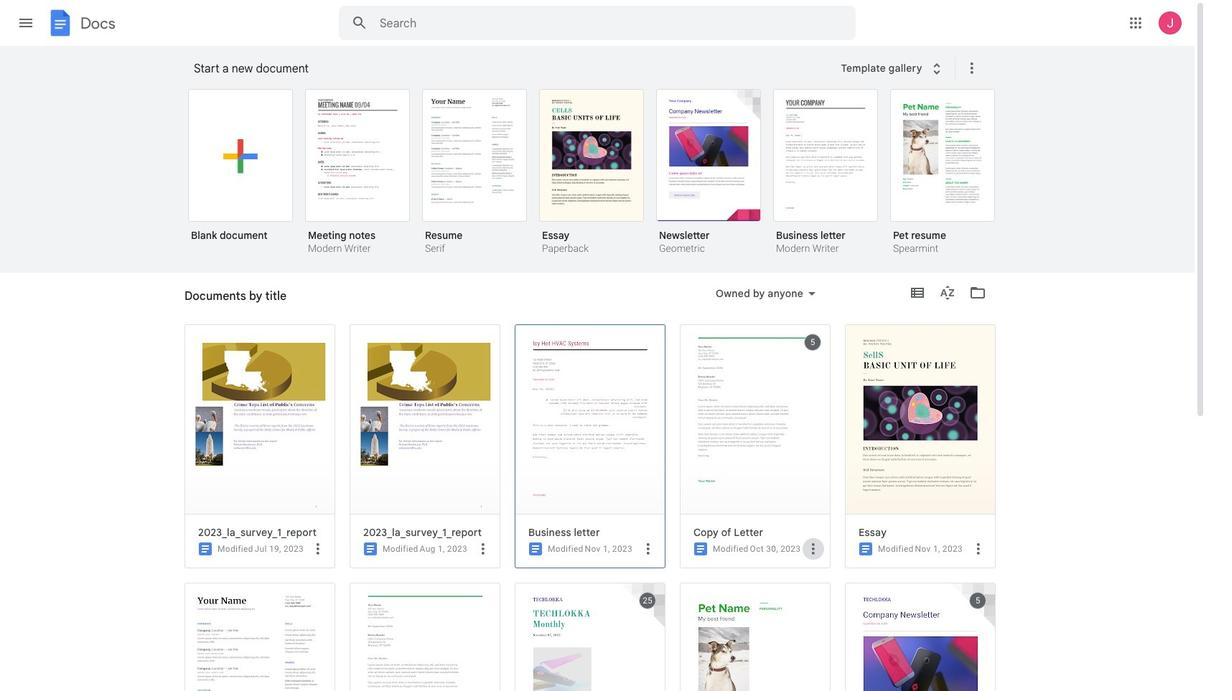 Task type: locate. For each thing, give the bounding box(es) containing it.
1 horizontal spatial 2023_la_survey_1_report google docs element
[[363, 527, 494, 539]]

medium image
[[362, 541, 379, 558], [527, 541, 545, 558], [858, 541, 875, 558]]

2 horizontal spatial more actions. popup button. image
[[971, 541, 988, 558]]

last opened by me oct 30, 2023 element
[[750, 545, 801, 555]]

medium image for 'essay google docs' element
[[858, 541, 875, 558]]

2 horizontal spatial medium image
[[858, 541, 875, 558]]

main menu image
[[17, 14, 34, 32]]

last opened by me nov 1, 2023 element
[[585, 545, 633, 555], [916, 545, 963, 555]]

1 medium image from the left
[[362, 541, 379, 558]]

1 medium image from the left
[[197, 541, 214, 558]]

0 horizontal spatial medium image
[[362, 541, 379, 558]]

2 more actions. popup button. image from the left
[[640, 541, 657, 558]]

option
[[188, 89, 293, 252], [305, 89, 410, 256], [422, 89, 527, 256], [539, 89, 644, 256], [657, 89, 761, 256], [774, 89, 879, 256], [891, 89, 996, 256], [185, 325, 335, 569], [350, 325, 501, 569], [515, 325, 666, 569], [680, 325, 831, 569], [846, 325, 996, 569]]

1 horizontal spatial last opened by me nov 1, 2023 element
[[916, 545, 963, 555]]

1 more actions. popup button. image from the left
[[310, 541, 327, 558]]

more actions. popup button. image for 2023_la_survey_1_report google docs element associated with last opened by me jul 19, 2023 element at bottom left
[[310, 541, 327, 558]]

2023_la_survey_1_report google docs element up last opened by me jul 19, 2023 element at bottom left
[[198, 527, 329, 539]]

last opened by me nov 1, 2023 element down business letter google docs element
[[585, 545, 633, 555]]

2023_la_survey_1_report google docs element up last opened by me aug 1, 2023 element
[[363, 527, 494, 539]]

list box
[[188, 86, 1014, 274], [185, 325, 1011, 692]]

1 2023_la_survey_1_report google docs element from the left
[[198, 527, 329, 539]]

medium image for copy of letter google docs element
[[693, 541, 710, 558]]

1 last opened by me nov 1, 2023 element from the left
[[585, 545, 633, 555]]

more actions. popup button. image
[[310, 541, 327, 558], [640, 541, 657, 558], [971, 541, 988, 558]]

last opened by me nov 1, 2023 element down 'essay google docs' element
[[916, 545, 963, 555]]

2 last opened by me nov 1, 2023 element from the left
[[916, 545, 963, 555]]

1 horizontal spatial medium image
[[693, 541, 710, 558]]

2 2023_la_survey_1_report google docs element from the left
[[363, 527, 494, 539]]

0 horizontal spatial 2023_la_survey_1_report google docs element
[[198, 527, 329, 539]]

2 medium image from the left
[[527, 541, 545, 558]]

more actions. popup button. image right last opened by me jul 19, 2023 element at bottom left
[[310, 541, 327, 558]]

medium image for 2023_la_survey_1_report google docs element associated with last opened by me jul 19, 2023 element at bottom left
[[197, 541, 214, 558]]

more actions. popup button. image
[[475, 541, 492, 558]]

0 horizontal spatial more actions. popup button. image
[[310, 541, 327, 558]]

2023_la_survey_1_report google docs element
[[198, 527, 329, 539], [363, 527, 494, 539]]

3 medium image from the left
[[858, 541, 875, 558]]

more actions. popup button. image for 'essay google docs' element
[[971, 541, 988, 558]]

2 medium image from the left
[[693, 541, 710, 558]]

Search bar text field
[[380, 17, 820, 31]]

medium image
[[197, 541, 214, 558], [693, 541, 710, 558]]

None search field
[[339, 6, 856, 40]]

list view image
[[909, 284, 927, 302]]

more actions. popup button. image down 'essay google docs' element
[[971, 541, 988, 558]]

more actions. popup button. image down business letter google docs element
[[640, 541, 657, 558]]

0 horizontal spatial last opened by me nov 1, 2023 element
[[585, 545, 633, 555]]

1 horizontal spatial medium image
[[527, 541, 545, 558]]

medium image for business letter google docs element
[[527, 541, 545, 558]]

heading
[[194, 46, 832, 92], [185, 273, 287, 319]]

0 horizontal spatial medium image
[[197, 541, 214, 558]]

2023_la_survey_1_report google docs element for last opened by me aug 1, 2023 element
[[363, 527, 494, 539]]

1 horizontal spatial more actions. popup button. image
[[640, 541, 657, 558]]

1 vertical spatial heading
[[185, 273, 287, 319]]

essay google docs element
[[859, 527, 990, 539]]

3 more actions. popup button. image from the left
[[971, 541, 988, 558]]

last opened by me nov 1, 2023 element for 'essay google docs' element
[[916, 545, 963, 555]]



Task type: describe. For each thing, give the bounding box(es) containing it.
business letter google docs element
[[529, 527, 659, 539]]

template gallery image
[[929, 60, 946, 78]]

more actions. popup button. image for business letter google docs element
[[640, 541, 657, 558]]

search image
[[346, 9, 374, 37]]

medium image for last opened by me aug 1, 2023 element's 2023_la_survey_1_report google docs element
[[362, 541, 379, 558]]

0 vertical spatial heading
[[194, 46, 832, 92]]

0 vertical spatial list box
[[188, 86, 1014, 274]]

more actions. image
[[961, 60, 981, 77]]

last opened by me jul 19, 2023 element
[[255, 545, 304, 555]]

2023_la_survey_1_report google docs element for last opened by me jul 19, 2023 element at bottom left
[[198, 527, 329, 539]]

copy of letter google docs element
[[694, 527, 825, 539]]

last opened by me nov 1, 2023 element for business letter google docs element
[[585, 545, 633, 555]]

last opened by me aug 1, 2023 element
[[420, 545, 468, 555]]

1 vertical spatial list box
[[185, 325, 1011, 692]]



Task type: vqa. For each thing, say whether or not it's contained in the screenshot.
Select a table to see table properties. Element
no



